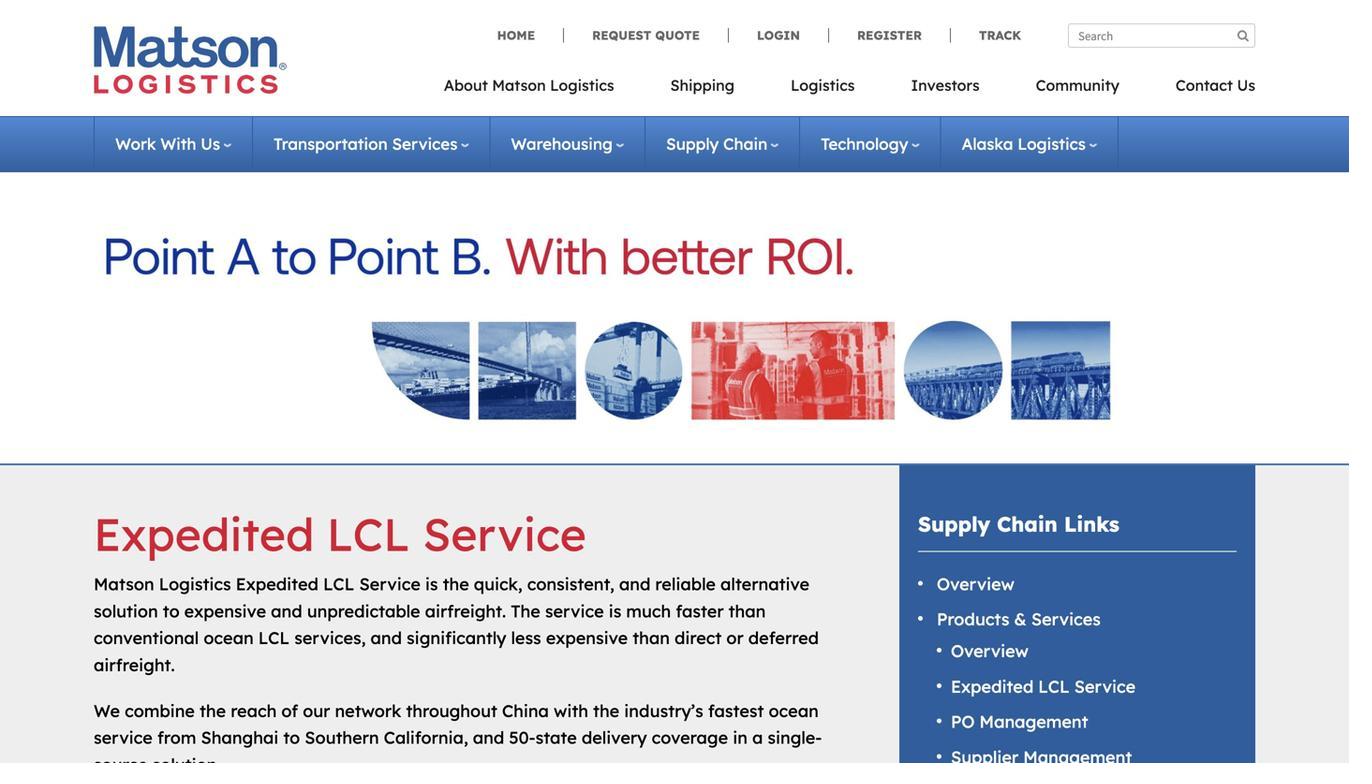 Task type: describe. For each thing, give the bounding box(es) containing it.
track link
[[950, 28, 1022, 43]]

expedited lcl service link
[[951, 676, 1136, 698]]

combine
[[125, 701, 195, 722]]

work with us
[[115, 134, 220, 154]]

about matson logistics
[[444, 76, 614, 95]]

community link
[[1008, 70, 1148, 109]]

reach
[[231, 701, 277, 722]]

and down unpredictable
[[371, 628, 402, 649]]

and inside we combine the reach of our network throughout china with the industry's fastest ocean service from shanghai to southern california, and 50-state delivery coverage in a single- source solution.
[[473, 728, 505, 749]]

coverage
[[652, 728, 728, 749]]

products & services link
[[937, 609, 1101, 630]]

or
[[727, 628, 744, 649]]

we combine the reach of our network throughout china with the industry's fastest ocean service from shanghai to southern california, and 50-state delivery coverage in a single- source solution.
[[94, 701, 822, 764]]

home link
[[497, 28, 563, 43]]

much
[[626, 601, 671, 622]]

ocean inside the matson logistics expedited lcl service is the quick, consistent, and reliable alternative solution to expensive and unpredictable airfreight. the service is much faster than conventional ocean lcl services, and significantly less expensive than direct or deferred airfreight.
[[204, 628, 254, 649]]

0 vertical spatial expedited
[[94, 507, 314, 563]]

community
[[1036, 76, 1120, 95]]

industry's
[[624, 701, 704, 722]]

contact us link
[[1148, 70, 1256, 109]]

login link
[[728, 28, 828, 43]]

conventional
[[94, 628, 199, 649]]

shipping link
[[643, 70, 763, 109]]

ocean inside we combine the reach of our network throughout china with the industry's fastest ocean service from shanghai to southern california, and 50-state delivery coverage in a single- source solution.
[[769, 701, 819, 722]]

register link
[[828, 28, 950, 43]]

service inside the matson logistics expedited lcl service is the quick, consistent, and reliable alternative solution to expensive and unpredictable airfreight. the service is much faster than conventional ocean lcl services, and significantly less expensive than direct or deferred airfreight.
[[359, 574, 421, 595]]

the
[[511, 601, 541, 622]]

services,
[[294, 628, 366, 649]]

login
[[757, 28, 800, 43]]

logistics down community link on the top right of page
[[1018, 134, 1086, 154]]

2 horizontal spatial the
[[593, 701, 620, 722]]

throughout
[[406, 701, 498, 722]]

investors
[[911, 76, 980, 95]]

shanghai
[[201, 728, 279, 749]]

network
[[335, 701, 401, 722]]

about
[[444, 76, 488, 95]]

and up much
[[619, 574, 651, 595]]

expedited inside the matson logistics expedited lcl service is the quick, consistent, and reliable alternative solution to expensive and unpredictable airfreight. the service is much faster than conventional ocean lcl services, and significantly less expensive than direct or deferred airfreight.
[[236, 574, 319, 595]]

overview for the topmost overview link
[[937, 574, 1015, 595]]

quick,
[[474, 574, 523, 595]]

alaska logistics link
[[962, 134, 1097, 154]]

po
[[951, 712, 975, 733]]

expedited lcl service inside supply chain links section
[[951, 676, 1136, 698]]

california,
[[384, 728, 468, 749]]

0 horizontal spatial than
[[633, 628, 670, 649]]

single-
[[768, 728, 822, 749]]

from
[[157, 728, 196, 749]]

logistics inside the matson logistics expedited lcl service is the quick, consistent, and reliable alternative solution to expensive and unpredictable airfreight. the service is much faster than conventional ocean lcl services, and significantly less expensive than direct or deferred airfreight.
[[159, 574, 231, 595]]

southern
[[305, 728, 379, 749]]

logistics down login
[[791, 76, 855, 95]]

a
[[753, 728, 763, 749]]

of
[[282, 701, 298, 722]]

less
[[511, 628, 541, 649]]

management
[[980, 712, 1089, 733]]

solution
[[94, 601, 158, 622]]

our
[[303, 701, 330, 722]]

logistics link
[[763, 70, 883, 109]]

warehousing link
[[511, 134, 624, 154]]

50-
[[509, 728, 536, 749]]

unpredictable
[[307, 601, 420, 622]]

links
[[1065, 512, 1120, 538]]

matson logistics expedited lcl service is the quick, consistent, and reliable alternative solution to expensive and unpredictable airfreight. the service is much faster than conventional ocean lcl services, and significantly less expensive than direct or deferred airfreight.
[[94, 574, 819, 676]]

supply chain links
[[918, 512, 1120, 538]]

delivery
[[582, 728, 647, 749]]

the inside the matson logistics expedited lcl service is the quick, consistent, and reliable alternative solution to expensive and unpredictable airfreight. the service is much faster than conventional ocean lcl services, and significantly less expensive than direct or deferred airfreight.
[[443, 574, 469, 595]]

1 horizontal spatial airfreight.
[[425, 601, 506, 622]]

0 horizontal spatial us
[[201, 134, 220, 154]]

service inside supply chain links section
[[1075, 676, 1136, 698]]

po management link
[[951, 712, 1089, 733]]

consistent,
[[527, 574, 615, 595]]



Task type: locate. For each thing, give the bounding box(es) containing it.
0 horizontal spatial to
[[163, 601, 180, 622]]

2 horizontal spatial service
[[1075, 676, 1136, 698]]

request
[[592, 28, 652, 43]]

services inside supply chain links section
[[1032, 609, 1101, 630]]

and up services,
[[271, 601, 302, 622]]

service up unpredictable
[[359, 574, 421, 595]]

to inside the matson logistics expedited lcl service is the quick, consistent, and reliable alternative solution to expensive and unpredictable airfreight. the service is much faster than conventional ocean lcl services, and significantly less expensive than direct or deferred airfreight.
[[163, 601, 180, 622]]

1 vertical spatial service
[[94, 728, 153, 749]]

1 horizontal spatial to
[[283, 728, 300, 749]]

0 horizontal spatial is
[[425, 574, 438, 595]]

1 vertical spatial supply
[[918, 512, 991, 538]]

1 horizontal spatial expensive
[[546, 628, 628, 649]]

expedited lcl service
[[94, 507, 587, 563], [951, 676, 1136, 698]]

the
[[443, 574, 469, 595], [200, 701, 226, 722], [593, 701, 620, 722]]

matson up solution
[[94, 574, 154, 595]]

lcl inside supply chain links section
[[1039, 676, 1070, 698]]

solution.
[[152, 755, 221, 764]]

1 vertical spatial services
[[1032, 609, 1101, 630]]

1 vertical spatial ocean
[[769, 701, 819, 722]]

chain inside supply chain links section
[[997, 512, 1058, 538]]

0 horizontal spatial airfreight.
[[94, 655, 175, 676]]

1 horizontal spatial us
[[1238, 76, 1256, 95]]

top menu navigation
[[444, 70, 1256, 109]]

about matson logistics link
[[444, 70, 643, 109]]

overview link
[[937, 574, 1015, 595], [951, 641, 1029, 662]]

0 horizontal spatial service
[[359, 574, 421, 595]]

service up the quick,
[[423, 507, 587, 563]]

request quote link
[[563, 28, 728, 43]]

alaska services image
[[106, 191, 1243, 441]]

1 horizontal spatial service
[[423, 507, 587, 563]]

supply chain link
[[666, 134, 779, 154]]

0 horizontal spatial supply
[[666, 134, 719, 154]]

products
[[937, 609, 1010, 630]]

1 vertical spatial airfreight.
[[94, 655, 175, 676]]

expensive down consistent,
[[546, 628, 628, 649]]

1 vertical spatial service
[[359, 574, 421, 595]]

expedited lcl service up management
[[951, 676, 1136, 698]]

1 horizontal spatial than
[[729, 601, 766, 622]]

overview for bottom overview link
[[951, 641, 1029, 662]]

0 vertical spatial service
[[545, 601, 604, 622]]

chain for supply chain links
[[997, 512, 1058, 538]]

overview down products
[[951, 641, 1029, 662]]

0 vertical spatial than
[[729, 601, 766, 622]]

home
[[497, 28, 535, 43]]

us inside contact us link
[[1238, 76, 1256, 95]]

1 horizontal spatial is
[[609, 601, 622, 622]]

technology link
[[821, 134, 920, 154]]

is left much
[[609, 601, 622, 622]]

0 vertical spatial overview
[[937, 574, 1015, 595]]

supply inside section
[[918, 512, 991, 538]]

with
[[160, 134, 196, 154]]

us
[[1238, 76, 1256, 95], [201, 134, 220, 154]]

services right &
[[1032, 609, 1101, 630]]

than down much
[[633, 628, 670, 649]]

lcl
[[327, 507, 410, 563], [323, 574, 355, 595], [258, 628, 290, 649], [1039, 676, 1070, 698]]

contact
[[1176, 76, 1233, 95]]

matson
[[492, 76, 546, 95], [94, 574, 154, 595]]

0 vertical spatial services
[[392, 134, 458, 154]]

transportation services link
[[274, 134, 469, 154]]

the up shanghai
[[200, 701, 226, 722]]

1 vertical spatial than
[[633, 628, 670, 649]]

2 vertical spatial service
[[1075, 676, 1136, 698]]

0 horizontal spatial service
[[94, 728, 153, 749]]

service up management
[[1075, 676, 1136, 698]]

transportation
[[274, 134, 388, 154]]

expedited inside supply chain links section
[[951, 676, 1034, 698]]

us right with
[[201, 134, 220, 154]]

to
[[163, 601, 180, 622], [283, 728, 300, 749]]

matson inside about matson logistics link
[[492, 76, 546, 95]]

work
[[115, 134, 156, 154]]

supply
[[666, 134, 719, 154], [918, 512, 991, 538]]

supply chain links section
[[876, 466, 1279, 764]]

0 vertical spatial service
[[423, 507, 587, 563]]

to up conventional at left
[[163, 601, 180, 622]]

1 horizontal spatial service
[[545, 601, 604, 622]]

ocean
[[204, 628, 254, 649], [769, 701, 819, 722]]

matson down home
[[492, 76, 546, 95]]

1 vertical spatial is
[[609, 601, 622, 622]]

1 vertical spatial expensive
[[546, 628, 628, 649]]

1 vertical spatial expedited
[[236, 574, 319, 595]]

service up "source"
[[94, 728, 153, 749]]

0 vertical spatial supply
[[666, 134, 719, 154]]

chain for supply chain
[[724, 134, 768, 154]]

service inside the matson logistics expedited lcl service is the quick, consistent, and reliable alternative solution to expensive and unpredictable airfreight. the service is much faster than conventional ocean lcl services, and significantly less expensive than direct or deferred airfreight.
[[545, 601, 604, 622]]

logistics up warehousing link
[[550, 76, 614, 95]]

expensive up conventional at left
[[184, 601, 266, 622]]

1 vertical spatial to
[[283, 728, 300, 749]]

supply chain
[[666, 134, 768, 154]]

than
[[729, 601, 766, 622], [633, 628, 670, 649]]

service inside we combine the reach of our network throughout china with the industry's fastest ocean service from shanghai to southern california, and 50-state delivery coverage in a single- source solution.
[[94, 728, 153, 749]]

1 horizontal spatial ocean
[[769, 701, 819, 722]]

warehousing
[[511, 134, 613, 154]]

1 vertical spatial matson
[[94, 574, 154, 595]]

supply for supply chain links
[[918, 512, 991, 538]]

logistics
[[550, 76, 614, 95], [791, 76, 855, 95], [1018, 134, 1086, 154], [159, 574, 231, 595]]

reliable
[[656, 574, 716, 595]]

po management
[[951, 712, 1089, 733]]

investors link
[[883, 70, 1008, 109]]

0 horizontal spatial expensive
[[184, 601, 266, 622]]

service
[[423, 507, 587, 563], [359, 574, 421, 595], [1075, 676, 1136, 698]]

overview up products
[[937, 574, 1015, 595]]

0 vertical spatial chain
[[724, 134, 768, 154]]

deferred
[[749, 628, 819, 649]]

1 horizontal spatial services
[[1032, 609, 1101, 630]]

1 horizontal spatial expedited lcl service
[[951, 676, 1136, 698]]

matson logistics image
[[94, 26, 287, 94]]

alternative
[[721, 574, 810, 595]]

2 vertical spatial expedited
[[951, 676, 1034, 698]]

0 vertical spatial to
[[163, 601, 180, 622]]

the up "delivery"
[[593, 701, 620, 722]]

airfreight. down conventional at left
[[94, 655, 175, 676]]

airfreight. up significantly
[[425, 601, 506, 622]]

and left "50-"
[[473, 728, 505, 749]]

track
[[979, 28, 1022, 43]]

us right contact
[[1238, 76, 1256, 95]]

0 vertical spatial us
[[1238, 76, 1256, 95]]

airfreight.
[[425, 601, 506, 622], [94, 655, 175, 676]]

supply for supply chain
[[666, 134, 719, 154]]

and
[[619, 574, 651, 595], [271, 601, 302, 622], [371, 628, 402, 649], [473, 728, 505, 749]]

1 vertical spatial expedited lcl service
[[951, 676, 1136, 698]]

chain
[[724, 134, 768, 154], [997, 512, 1058, 538]]

0 vertical spatial is
[[425, 574, 438, 595]]

state
[[536, 728, 577, 749]]

0 horizontal spatial ocean
[[204, 628, 254, 649]]

to down of
[[283, 728, 300, 749]]

0 horizontal spatial chain
[[724, 134, 768, 154]]

direct
[[675, 628, 722, 649]]

0 horizontal spatial services
[[392, 134, 458, 154]]

fastest
[[708, 701, 764, 722]]

matson inside the matson logistics expedited lcl service is the quick, consistent, and reliable alternative solution to expensive and unpredictable airfreight. the service is much faster than conventional ocean lcl services, and significantly less expensive than direct or deferred airfreight.
[[94, 574, 154, 595]]

0 vertical spatial expensive
[[184, 601, 266, 622]]

overview link down products
[[951, 641, 1029, 662]]

is up significantly
[[425, 574, 438, 595]]

request quote
[[592, 28, 700, 43]]

services down the about
[[392, 134, 458, 154]]

1 vertical spatial overview
[[951, 641, 1029, 662]]

chain down shipping link
[[724, 134, 768, 154]]

1 vertical spatial chain
[[997, 512, 1058, 538]]

china
[[502, 701, 549, 722]]

0 vertical spatial overview link
[[937, 574, 1015, 595]]

expensive
[[184, 601, 266, 622], [546, 628, 628, 649]]

register
[[858, 28, 922, 43]]

to inside we combine the reach of our network throughout china with the industry's fastest ocean service from shanghai to southern california, and 50-state delivery coverage in a single- source solution.
[[283, 728, 300, 749]]

source
[[94, 755, 148, 764]]

with
[[554, 701, 589, 722]]

1 horizontal spatial matson
[[492, 76, 546, 95]]

quote
[[656, 28, 700, 43]]

0 horizontal spatial matson
[[94, 574, 154, 595]]

expedited lcl service up unpredictable
[[94, 507, 587, 563]]

ocean up reach
[[204, 628, 254, 649]]

overview link up products
[[937, 574, 1015, 595]]

alaska
[[962, 134, 1014, 154]]

1 vertical spatial us
[[201, 134, 220, 154]]

0 horizontal spatial expedited lcl service
[[94, 507, 587, 563]]

0 vertical spatial ocean
[[204, 628, 254, 649]]

1 horizontal spatial the
[[443, 574, 469, 595]]

search image
[[1238, 30, 1249, 42]]

0 vertical spatial airfreight.
[[425, 601, 506, 622]]

transportation services
[[274, 134, 458, 154]]

the left the quick,
[[443, 574, 469, 595]]

technology
[[821, 134, 909, 154]]

we
[[94, 701, 120, 722]]

0 horizontal spatial the
[[200, 701, 226, 722]]

1 horizontal spatial chain
[[997, 512, 1058, 538]]

logistics up conventional at left
[[159, 574, 231, 595]]

ocean up 'single-'
[[769, 701, 819, 722]]

in
[[733, 728, 748, 749]]

Search search field
[[1068, 23, 1256, 48]]

significantly
[[407, 628, 507, 649]]

None search field
[[1068, 23, 1256, 48]]

1 vertical spatial overview link
[[951, 641, 1029, 662]]

is
[[425, 574, 438, 595], [609, 601, 622, 622]]

services
[[392, 134, 458, 154], [1032, 609, 1101, 630]]

1 horizontal spatial supply
[[918, 512, 991, 538]]

faster
[[676, 601, 724, 622]]

chain left links
[[997, 512, 1058, 538]]

than up or
[[729, 601, 766, 622]]

work with us link
[[115, 134, 232, 154]]

products & services
[[937, 609, 1101, 630]]

&
[[1015, 609, 1027, 630]]

shipping
[[671, 76, 735, 95]]

0 vertical spatial matson
[[492, 76, 546, 95]]

alaska logistics
[[962, 134, 1086, 154]]

0 vertical spatial expedited lcl service
[[94, 507, 587, 563]]

contact us
[[1176, 76, 1256, 95]]

service down consistent,
[[545, 601, 604, 622]]



Task type: vqa. For each thing, say whether or not it's contained in the screenshot.
the entry at top
no



